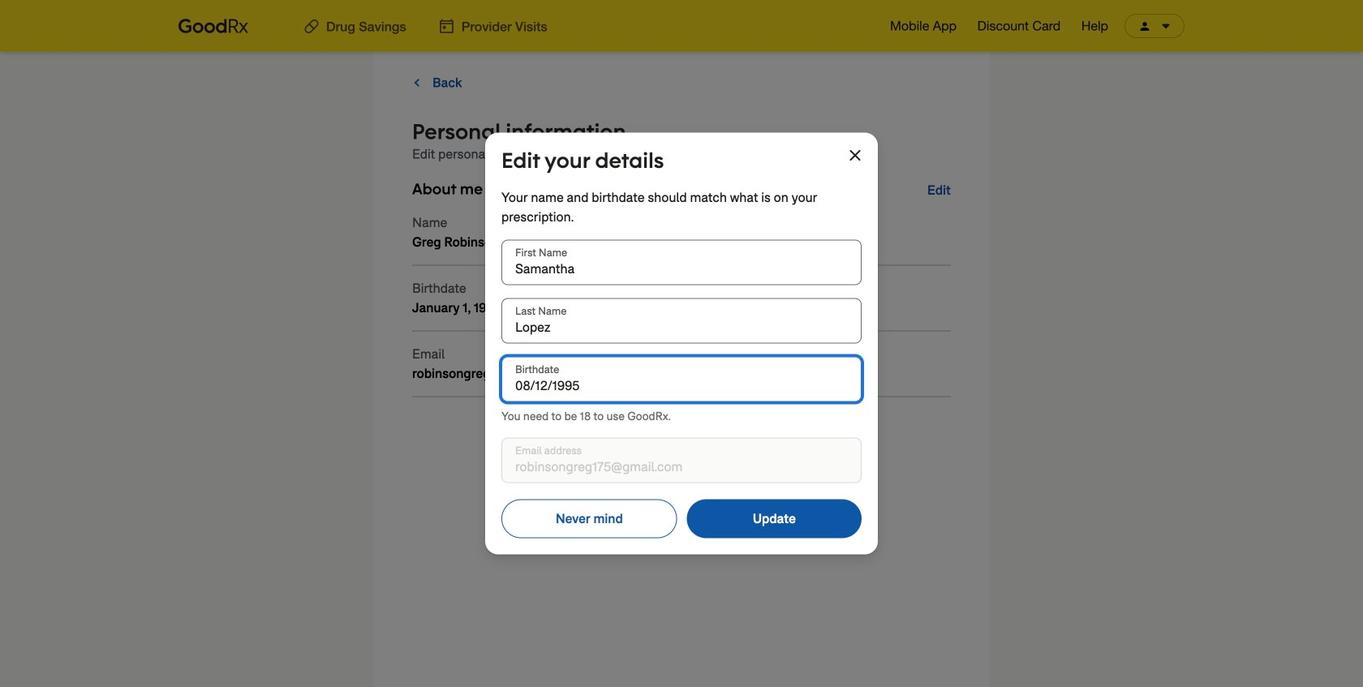 Task type: describe. For each thing, give the bounding box(es) containing it.
primary site navigation
[[870, 0, 1202, 52]]

goodrx logo image
[[179, 17, 248, 35]]

drug pill image
[[304, 18, 326, 35]]



Task type: locate. For each thing, give the bounding box(es) containing it.
dialog
[[0, 0, 1364, 688]]

doctor bag image
[[439, 18, 462, 35]]

MM/DD/YYYY text field
[[502, 357, 862, 402]]

None text field
[[502, 240, 862, 285], [502, 298, 862, 344], [502, 240, 862, 285], [502, 298, 862, 344]]

None text field
[[502, 438, 862, 483]]



Task type: vqa. For each thing, say whether or not it's contained in the screenshot.
THE USED FOR PAIN AND FEVER
no



